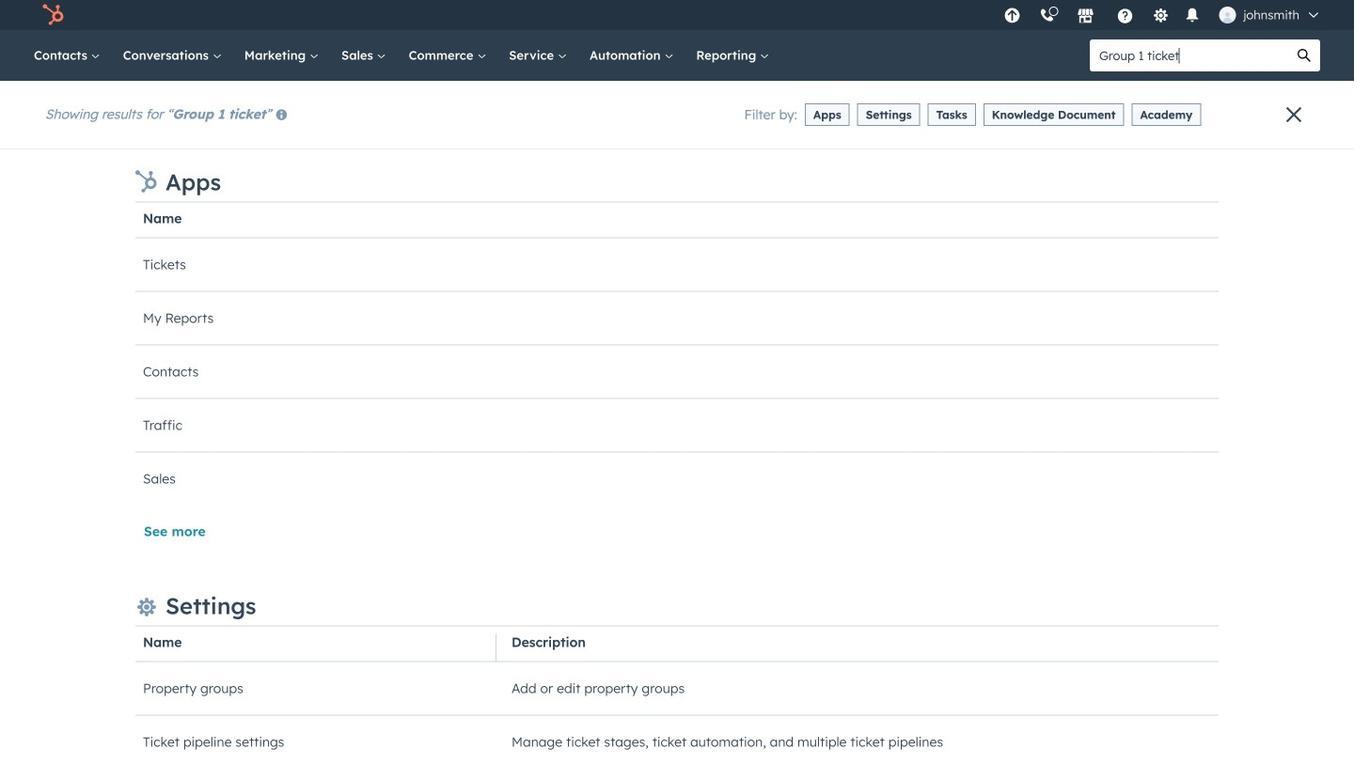 Task type: vqa. For each thing, say whether or not it's contained in the screenshot.
User Guides element
yes



Task type: describe. For each thing, give the bounding box(es) containing it.
john smith image
[[1219, 7, 1236, 24]]

link opens in a new window image
[[343, 649, 356, 662]]

user guides element
[[176, 81, 368, 285]]

marketplaces image
[[1077, 8, 1094, 25]]



Task type: locate. For each thing, give the bounding box(es) containing it.
progress bar
[[398, 145, 904, 164]]

link opens in a new window image
[[343, 644, 356, 667], [889, 734, 902, 756], [889, 739, 902, 752]]

[object object] complete progress bar
[[989, 318, 1033, 324]]

menu
[[995, 0, 1332, 30]]

Search HubSpot search field
[[1090, 40, 1289, 71]]



